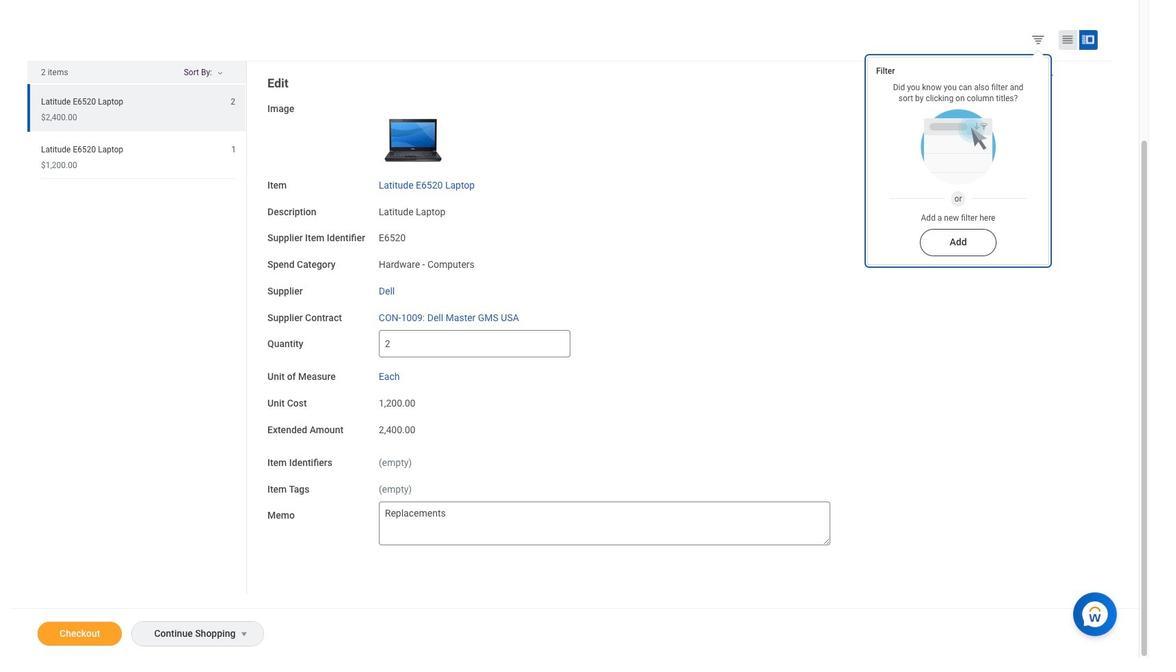 Task type: vqa. For each thing, say whether or not it's contained in the screenshot.
the rightmost location icon
no



Task type: locate. For each thing, give the bounding box(es) containing it.
None text field
[[379, 331, 570, 358]]

navigation pane region
[[247, 61, 1073, 572]]

chevron down image
[[212, 70, 228, 80]]

dialog
[[867, 43, 1049, 265]]

Toggle to List Detail view radio
[[1079, 30, 1098, 50]]

hardware - computers element
[[379, 257, 475, 270]]

item list list box
[[27, 84, 246, 179]]

delete image
[[1039, 70, 1055, 87]]

None text field
[[379, 502, 830, 546]]

none text field inside navigation pane region
[[379, 502, 830, 546]]

option group
[[1028, 29, 1108, 53]]

region
[[27, 61, 247, 594]]



Task type: describe. For each thing, give the bounding box(es) containing it.
select to filter grid data image
[[1031, 32, 1046, 46]]

e6520.jpg image
[[379, 95, 447, 163]]

workday assistant region
[[1073, 588, 1122, 637]]

toggle to grid view image
[[1061, 33, 1075, 46]]

none text field inside navigation pane region
[[379, 331, 570, 358]]

Toggle to Grid view radio
[[1059, 30, 1077, 50]]

toggle to list detail view image
[[1081, 33, 1095, 46]]

caret down image
[[236, 629, 253, 640]]

arrow down image
[[228, 67, 245, 76]]



